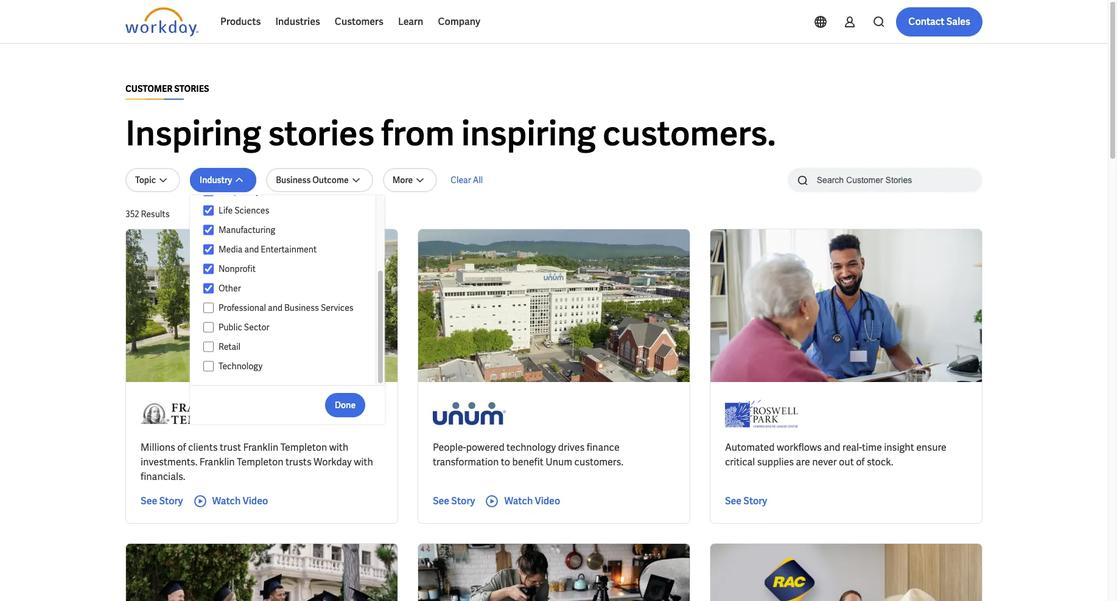 Task type: locate. For each thing, give the bounding box(es) containing it.
2 horizontal spatial see
[[726, 495, 742, 508]]

1 horizontal spatial and
[[268, 303, 283, 314]]

1 horizontal spatial story
[[452, 495, 475, 508]]

story down the critical
[[744, 495, 768, 508]]

and inside automated workflows and real-time insight ensure critical supplies are never out of stock.
[[824, 442, 841, 454]]

1 vertical spatial of
[[857, 456, 865, 469]]

watch video link for franklin
[[193, 495, 268, 509]]

nonprofit
[[219, 264, 256, 275]]

with
[[329, 442, 349, 454], [354, 456, 373, 469]]

watch video link down millions of clients trust franklin templeton with investments. franklin templeton trusts workday with financials.
[[193, 495, 268, 509]]

benefit
[[513, 456, 544, 469]]

0 horizontal spatial see story
[[141, 495, 183, 508]]

2 horizontal spatial see story
[[726, 495, 768, 508]]

watch video link down benefit at bottom left
[[485, 495, 561, 509]]

business up the public sector link
[[285, 303, 319, 314]]

go to the homepage image
[[126, 7, 199, 37]]

story down financials.
[[159, 495, 183, 508]]

manufacturing
[[219, 225, 276, 236]]

and
[[245, 244, 259, 255], [268, 303, 283, 314], [824, 442, 841, 454]]

supplies
[[758, 456, 795, 469]]

with right 'workday'
[[354, 456, 373, 469]]

video down millions of clients trust franklin templeton with investments. franklin templeton trusts workday with financials.
[[243, 495, 268, 508]]

2 video from the left
[[535, 495, 561, 508]]

ensure
[[917, 442, 947, 454]]

0 horizontal spatial of
[[177, 442, 186, 454]]

watch video
[[212, 495, 268, 508], [505, 495, 561, 508]]

1 vertical spatial customers.
[[575, 456, 624, 469]]

2 watch video link from the left
[[485, 495, 561, 509]]

templeton
[[281, 442, 327, 454], [237, 456, 284, 469]]

0 vertical spatial with
[[329, 442, 349, 454]]

business inside button
[[276, 175, 311, 186]]

roswell park comprehensive cancer center (roswell park cancer institute) image
[[726, 397, 799, 431]]

see story link for people-powered technology drives finance transformation to benefit unum customers.
[[433, 495, 475, 509]]

see story down transformation
[[433, 495, 475, 508]]

with up 'workday'
[[329, 442, 349, 454]]

watch video link
[[193, 495, 268, 509], [485, 495, 561, 509]]

0 vertical spatial of
[[177, 442, 186, 454]]

1 story from the left
[[159, 495, 183, 508]]

topic button
[[126, 168, 180, 193]]

templeton up trusts
[[281, 442, 327, 454]]

financials.
[[141, 471, 185, 484]]

industry button
[[190, 168, 257, 193]]

1 vertical spatial with
[[354, 456, 373, 469]]

1 vertical spatial and
[[268, 303, 283, 314]]

0 vertical spatial customers.
[[603, 111, 777, 156]]

1 vertical spatial franklin
[[200, 456, 235, 469]]

retail link
[[214, 340, 364, 355]]

see story link down the critical
[[726, 495, 768, 509]]

None checkbox
[[204, 186, 214, 197], [204, 225, 214, 236], [204, 244, 214, 255], [204, 283, 214, 294], [204, 342, 214, 353], [204, 186, 214, 197], [204, 225, 214, 236], [204, 244, 214, 255], [204, 283, 214, 294], [204, 342, 214, 353]]

0 horizontal spatial with
[[329, 442, 349, 454]]

see story link down financials.
[[141, 495, 183, 509]]

video for unum
[[535, 495, 561, 508]]

0 vertical spatial franklin
[[243, 442, 279, 454]]

public sector link
[[214, 320, 364, 335]]

customers
[[335, 15, 384, 28]]

0 vertical spatial business
[[276, 175, 311, 186]]

1 horizontal spatial watch video
[[505, 495, 561, 508]]

life sciences
[[219, 205, 269, 216]]

2 see story link from the left
[[433, 495, 475, 509]]

industries
[[276, 15, 320, 28]]

business
[[276, 175, 311, 186], [285, 303, 319, 314]]

1 horizontal spatial watch
[[505, 495, 533, 508]]

business up life sciences link
[[276, 175, 311, 186]]

workday
[[314, 456, 352, 469]]

of up investments.
[[177, 442, 186, 454]]

1 see story from the left
[[141, 495, 183, 508]]

0 horizontal spatial franklin
[[200, 456, 235, 469]]

watch video down benefit at bottom left
[[505, 495, 561, 508]]

1 horizontal spatial see story link
[[433, 495, 475, 509]]

more
[[393, 175, 413, 186]]

franklin right "trust"
[[243, 442, 279, 454]]

0 horizontal spatial and
[[245, 244, 259, 255]]

investments.
[[141, 456, 198, 469]]

1 horizontal spatial see
[[433, 495, 450, 508]]

clear
[[451, 175, 471, 186]]

professional
[[219, 303, 266, 314]]

time
[[863, 442, 883, 454]]

out
[[840, 456, 855, 469]]

watch
[[212, 495, 241, 508], [505, 495, 533, 508]]

to
[[501, 456, 511, 469]]

of right out
[[857, 456, 865, 469]]

and up the public sector link
[[268, 303, 283, 314]]

retail
[[219, 342, 241, 353]]

professional and business services link
[[214, 301, 364, 316]]

franklin down "trust"
[[200, 456, 235, 469]]

1 vertical spatial business
[[285, 303, 319, 314]]

workflows
[[777, 442, 822, 454]]

business outcome button
[[266, 168, 373, 193]]

other link
[[214, 281, 364, 296]]

trust
[[220, 442, 241, 454]]

contact
[[909, 15, 945, 28]]

watch down millions of clients trust franklin templeton with investments. franklin templeton trusts workday with financials.
[[212, 495, 241, 508]]

1 see story link from the left
[[141, 495, 183, 509]]

see story for millions of clients trust franklin templeton with investments. franklin templeton trusts workday with financials.
[[141, 495, 183, 508]]

all
[[473, 175, 483, 186]]

2 horizontal spatial and
[[824, 442, 841, 454]]

and for professional
[[268, 303, 283, 314]]

templeton down "trust"
[[237, 456, 284, 469]]

hospitality link
[[214, 184, 364, 199]]

see story down financials.
[[141, 495, 183, 508]]

1 watch from the left
[[212, 495, 241, 508]]

watch video link for unum
[[485, 495, 561, 509]]

see for millions of clients trust franklin templeton with investments. franklin templeton trusts workday with financials.
[[141, 495, 157, 508]]

1 video from the left
[[243, 495, 268, 508]]

stories
[[268, 111, 375, 156]]

see down transformation
[[433, 495, 450, 508]]

outcome
[[313, 175, 349, 186]]

2 horizontal spatial see story link
[[726, 495, 768, 509]]

1 horizontal spatial watch video link
[[485, 495, 561, 509]]

2 story from the left
[[452, 495, 475, 508]]

1 watch video link from the left
[[193, 495, 268, 509]]

1 horizontal spatial of
[[857, 456, 865, 469]]

watch for unum
[[505, 495, 533, 508]]

company button
[[431, 7, 488, 37]]

0 horizontal spatial watch
[[212, 495, 241, 508]]

video
[[243, 495, 268, 508], [535, 495, 561, 508]]

1 watch video from the left
[[212, 495, 268, 508]]

customer stories
[[126, 83, 209, 94]]

1 horizontal spatial video
[[535, 495, 561, 508]]

3 see story from the left
[[726, 495, 768, 508]]

contact sales link
[[897, 7, 983, 37]]

customers.
[[603, 111, 777, 156], [575, 456, 624, 469]]

and down the manufacturing
[[245, 244, 259, 255]]

0 horizontal spatial see
[[141, 495, 157, 508]]

story down transformation
[[452, 495, 475, 508]]

of
[[177, 442, 186, 454], [857, 456, 865, 469]]

352
[[126, 209, 139, 220]]

see story link for millions of clients trust franklin templeton with investments. franklin templeton trusts workday with financials.
[[141, 495, 183, 509]]

more button
[[383, 168, 438, 193]]

sector
[[244, 322, 270, 333]]

2 see from the left
[[433, 495, 450, 508]]

see story link
[[141, 495, 183, 509], [433, 495, 475, 509], [726, 495, 768, 509]]

2 horizontal spatial story
[[744, 495, 768, 508]]

inspiring
[[126, 111, 261, 156]]

2 vertical spatial and
[[824, 442, 841, 454]]

2 see story from the left
[[433, 495, 475, 508]]

1 horizontal spatial see story
[[433, 495, 475, 508]]

watch video down millions of clients trust franklin templeton with investments. franklin templeton trusts workday with financials.
[[212, 495, 268, 508]]

2 watch video from the left
[[505, 495, 561, 508]]

and up never
[[824, 442, 841, 454]]

1 see from the left
[[141, 495, 157, 508]]

unum image
[[433, 397, 506, 431]]

see
[[141, 495, 157, 508], [433, 495, 450, 508], [726, 495, 742, 508]]

watch down benefit at bottom left
[[505, 495, 533, 508]]

see story down the critical
[[726, 495, 768, 508]]

1 horizontal spatial with
[[354, 456, 373, 469]]

0 horizontal spatial video
[[243, 495, 268, 508]]

done
[[335, 400, 356, 411]]

industries button
[[268, 7, 328, 37]]

see for people-powered technology drives finance transformation to benefit unum customers.
[[433, 495, 450, 508]]

and inside "professional and business services" link
[[268, 303, 283, 314]]

professional and business services
[[219, 303, 354, 314]]

0 horizontal spatial watch video
[[212, 495, 268, 508]]

contact sales
[[909, 15, 971, 28]]

0 vertical spatial templeton
[[281, 442, 327, 454]]

see down the critical
[[726, 495, 742, 508]]

company
[[438, 15, 481, 28]]

story
[[159, 495, 183, 508], [452, 495, 475, 508], [744, 495, 768, 508]]

2 watch from the left
[[505, 495, 533, 508]]

None checkbox
[[204, 205, 214, 216], [204, 264, 214, 275], [204, 303, 214, 314], [204, 322, 214, 333], [204, 361, 214, 372], [204, 205, 214, 216], [204, 264, 214, 275], [204, 303, 214, 314], [204, 322, 214, 333], [204, 361, 214, 372]]

franklin
[[243, 442, 279, 454], [200, 456, 235, 469]]

0 horizontal spatial watch video link
[[193, 495, 268, 509]]

see down financials.
[[141, 495, 157, 508]]

0 vertical spatial and
[[245, 244, 259, 255]]

video down unum
[[535, 495, 561, 508]]

and inside media and entertainment link
[[245, 244, 259, 255]]

0 horizontal spatial story
[[159, 495, 183, 508]]

0 horizontal spatial see story link
[[141, 495, 183, 509]]

see story link down transformation
[[433, 495, 475, 509]]



Task type: vqa. For each thing, say whether or not it's contained in the screenshot.
Library
no



Task type: describe. For each thing, give the bounding box(es) containing it.
see story for people-powered technology drives finance transformation to benefit unum customers.
[[433, 495, 475, 508]]

technology
[[507, 442, 556, 454]]

technology
[[219, 361, 263, 372]]

3 see from the left
[[726, 495, 742, 508]]

watch for franklin
[[212, 495, 241, 508]]

Search Customer Stories text field
[[810, 169, 959, 191]]

learn
[[398, 15, 424, 28]]

are
[[797, 456, 811, 469]]

franklin templeton companies, llc image
[[141, 397, 248, 431]]

media and entertainment link
[[214, 242, 364, 257]]

hospitality
[[219, 186, 260, 197]]

products
[[221, 15, 261, 28]]

1 horizontal spatial franklin
[[243, 442, 279, 454]]

story for millions of clients trust franklin templeton with investments. franklin templeton trusts workday with financials.
[[159, 495, 183, 508]]

3 see story link from the left
[[726, 495, 768, 509]]

critical
[[726, 456, 756, 469]]

millions
[[141, 442, 175, 454]]

finance
[[587, 442, 620, 454]]

topic
[[135, 175, 156, 186]]

media and entertainment
[[219, 244, 317, 255]]

nonprofit link
[[214, 262, 364, 277]]

inspiring stories from inspiring customers.
[[126, 111, 777, 156]]

3 story from the left
[[744, 495, 768, 508]]

life sciences link
[[214, 203, 364, 218]]

customers. inside people-powered technology drives finance transformation to benefit unum customers.
[[575, 456, 624, 469]]

of inside millions of clients trust franklin templeton with investments. franklin templeton trusts workday with financials.
[[177, 442, 186, 454]]

352 results
[[126, 209, 170, 220]]

never
[[813, 456, 838, 469]]

life
[[219, 205, 233, 216]]

clear all
[[451, 175, 483, 186]]

watch video for unum
[[505, 495, 561, 508]]

public
[[219, 322, 242, 333]]

other
[[219, 283, 241, 294]]

real-
[[843, 442, 863, 454]]

business outcome
[[276, 175, 349, 186]]

automated workflows and real-time insight ensure critical supplies are never out of stock.
[[726, 442, 947, 469]]

people-
[[433, 442, 466, 454]]

unum
[[546, 456, 573, 469]]

technology link
[[214, 359, 364, 374]]

video for franklin
[[243, 495, 268, 508]]

stock.
[[868, 456, 894, 469]]

1 vertical spatial templeton
[[237, 456, 284, 469]]

media
[[219, 244, 243, 255]]

public sector
[[219, 322, 270, 333]]

learn button
[[391, 7, 431, 37]]

clients
[[188, 442, 218, 454]]

stories
[[174, 83, 209, 94]]

from
[[382, 111, 455, 156]]

services
[[321, 303, 354, 314]]

results
[[141, 209, 170, 220]]

powered
[[466, 442, 505, 454]]

sales
[[947, 15, 971, 28]]

transformation
[[433, 456, 499, 469]]

clear all button
[[447, 168, 487, 193]]

customer
[[126, 83, 173, 94]]

trusts
[[286, 456, 312, 469]]

people-powered technology drives finance transformation to benefit unum customers.
[[433, 442, 624, 469]]

watch video for franklin
[[212, 495, 268, 508]]

drives
[[558, 442, 585, 454]]

manufacturing link
[[214, 223, 364, 238]]

millions of clients trust franklin templeton with investments. franklin templeton trusts workday with financials.
[[141, 442, 373, 484]]

entertainment
[[261, 244, 317, 255]]

insight
[[885, 442, 915, 454]]

industry
[[200, 175, 232, 186]]

products button
[[213, 7, 268, 37]]

automated
[[726, 442, 775, 454]]

and for media
[[245, 244, 259, 255]]

done button
[[325, 393, 366, 418]]

story for people-powered technology drives finance transformation to benefit unum customers.
[[452, 495, 475, 508]]

inspiring
[[462, 111, 596, 156]]

sciences
[[235, 205, 269, 216]]

customers button
[[328, 7, 391, 37]]

of inside automated workflows and real-time insight ensure critical supplies are never out of stock.
[[857, 456, 865, 469]]



